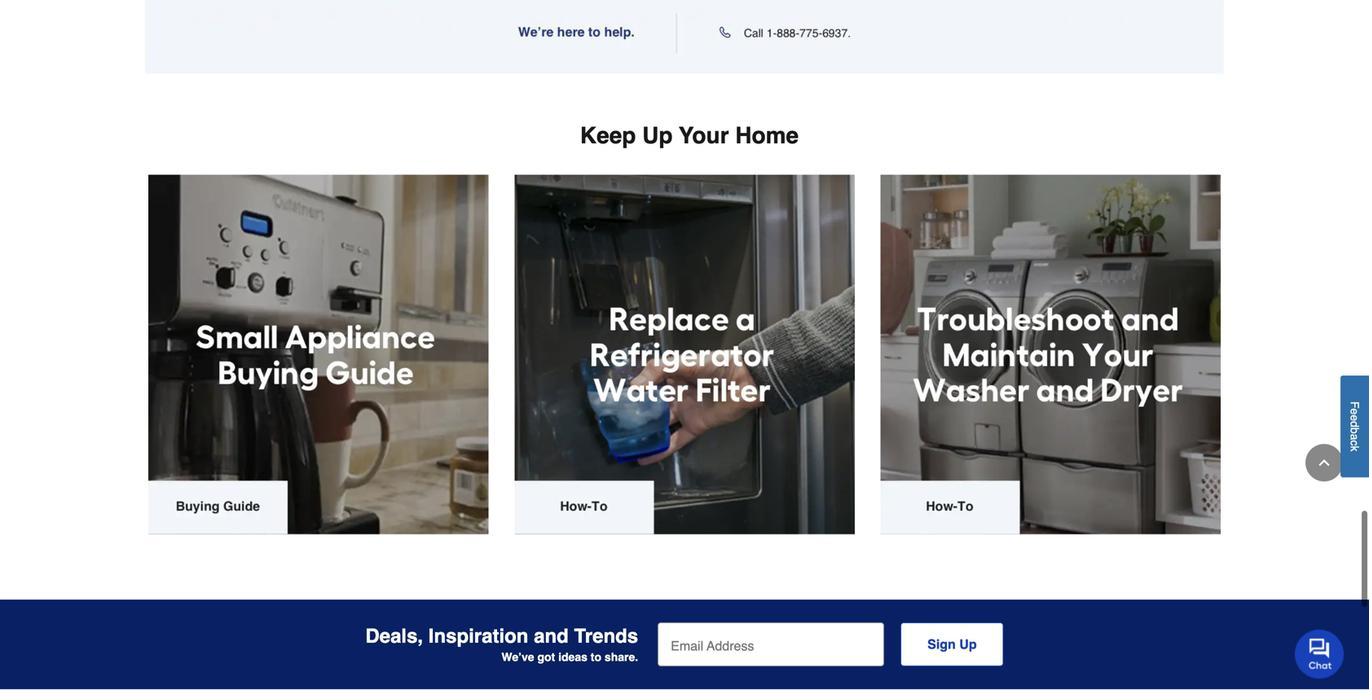 Task type: vqa. For each thing, say whether or not it's contained in the screenshot.
amount
no



Task type: locate. For each thing, give the bounding box(es) containing it.
a
[[1349, 434, 1362, 441]]

e up the d
[[1349, 409, 1362, 415]]

1 vertical spatial up
[[960, 637, 977, 652]]

0 horizontal spatial up
[[643, 123, 673, 149]]

2 e from the top
[[1349, 415, 1362, 422]]

sign up
[[928, 637, 977, 652]]

e
[[1349, 409, 1362, 415], [1349, 415, 1362, 422]]

b
[[1349, 428, 1362, 434]]

keep
[[580, 123, 636, 149]]

up
[[643, 123, 673, 149], [960, 637, 977, 652]]

up inside button
[[960, 637, 977, 652]]

Email Address email field
[[658, 623, 885, 667]]

up for keep
[[643, 123, 673, 149]]

up right sign
[[960, 637, 977, 652]]

trends
[[574, 625, 638, 648]]

up for sign
[[960, 637, 977, 652]]

inspiration
[[429, 625, 529, 648]]

e up b
[[1349, 415, 1362, 422]]

c
[[1349, 441, 1362, 446]]

how to replace a refrigerator water filter. image
[[515, 175, 855, 535]]

scroll to top element
[[1306, 444, 1344, 482]]

up left your
[[643, 123, 673, 149]]

0 vertical spatial up
[[643, 123, 673, 149]]

f e e d b a c k
[[1349, 402, 1362, 452]]

we've
[[502, 651, 534, 664]]

1 horizontal spatial up
[[960, 637, 977, 652]]

chat invite button image
[[1295, 629, 1345, 679]]



Task type: describe. For each thing, give the bounding box(es) containing it.
got
[[538, 651, 555, 664]]

chevron up image
[[1317, 455, 1333, 471]]

f e e d b a c k button
[[1341, 376, 1370, 478]]

share.
[[605, 651, 638, 664]]

k
[[1349, 446, 1362, 452]]

keep up your home
[[580, 123, 799, 149]]

deals, inspiration and trends we've got ideas to share.
[[366, 625, 638, 664]]

1 e from the top
[[1349, 409, 1362, 415]]

d
[[1349, 422, 1362, 428]]

home
[[736, 123, 799, 149]]

sign
[[928, 637, 956, 652]]

ideas
[[559, 651, 588, 664]]

we're here to help. call 1-888-775-6937. image
[[145, 0, 1224, 74]]

f
[[1349, 402, 1362, 409]]

sign up form
[[658, 623, 1004, 667]]

and
[[534, 625, 569, 648]]

deals,
[[366, 625, 423, 648]]

troubleshoot and maintain your washer and dryer. image
[[881, 175, 1221, 535]]

small appliance buying guide. image
[[148, 175, 489, 535]]

sign up button
[[901, 623, 1004, 667]]

your
[[679, 123, 729, 149]]

to
[[591, 651, 602, 664]]



